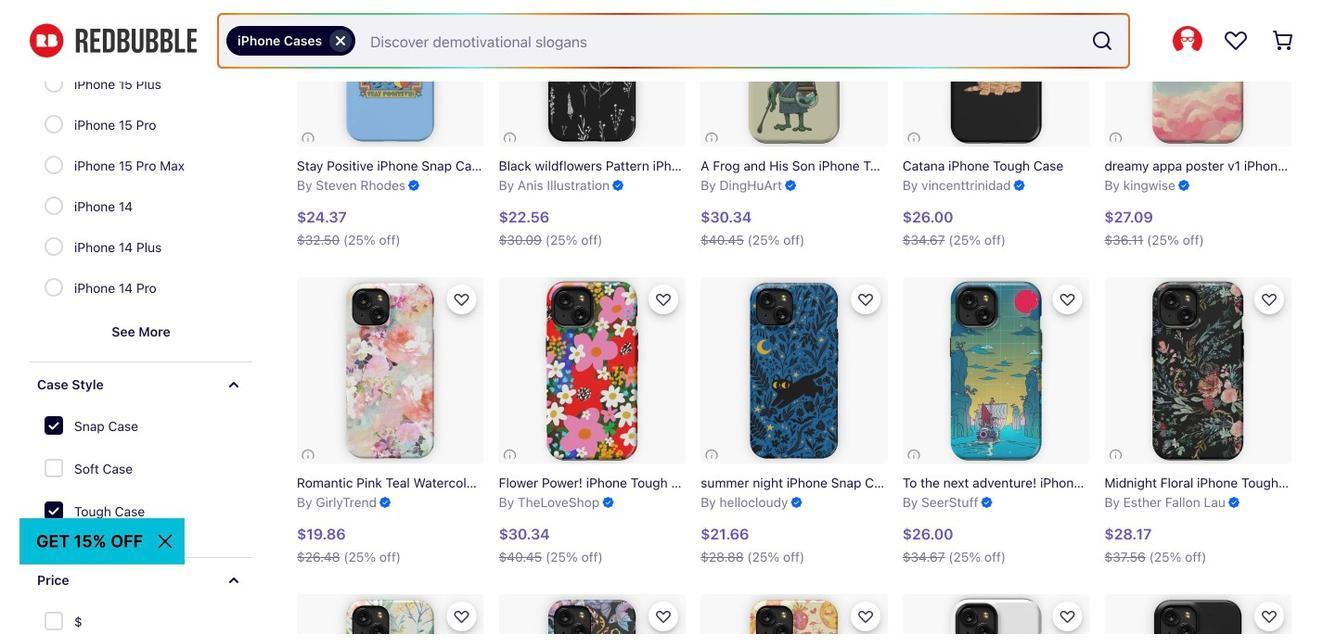 Task type: describe. For each thing, give the bounding box(es) containing it.
dreamy appa poster v1 iphone tough case image
[[1105, 0, 1292, 147]]

none checkbox inside case style group
[[45, 417, 67, 439]]

model option group
[[45, 24, 196, 310]]

romantic pink teal watercolor chic floral pattern iphone snap case image
[[297, 277, 484, 464]]

summer night iphone snap case image
[[701, 277, 888, 464]]

stay positive iphone snap case image
[[297, 0, 484, 147]]

catana iphone tough case image
[[903, 0, 1090, 147]]

to the next adventure! iphone tough case image
[[903, 277, 1090, 464]]

midnight floral iphone tough case image
[[1105, 277, 1292, 464]]

black wildflowers pattern iphone snap case image
[[499, 0, 686, 147]]



Task type: locate. For each thing, give the bounding box(es) containing it.
None radio
[[45, 74, 63, 93], [45, 156, 63, 174], [45, 197, 63, 215], [45, 74, 63, 93], [45, 156, 63, 174], [45, 197, 63, 215]]

None checkbox
[[45, 417, 67, 439]]

a frog and his son iphone tough case image
[[701, 0, 888, 147]]

Search term search field
[[356, 15, 1084, 67]]

case style group
[[43, 407, 145, 535]]

None field
[[219, 15, 1128, 67]]

None checkbox
[[45, 459, 67, 482], [45, 502, 67, 524], [45, 613, 67, 635], [45, 459, 67, 482], [45, 502, 67, 524], [45, 613, 67, 635]]

None radio
[[45, 115, 63, 134], [45, 238, 63, 256], [45, 278, 63, 297], [45, 115, 63, 134], [45, 238, 63, 256], [45, 278, 63, 297]]

flower power! iphone tough case image
[[499, 277, 686, 464]]



Task type: vqa. For each thing, say whether or not it's contained in the screenshot.
field
yes



